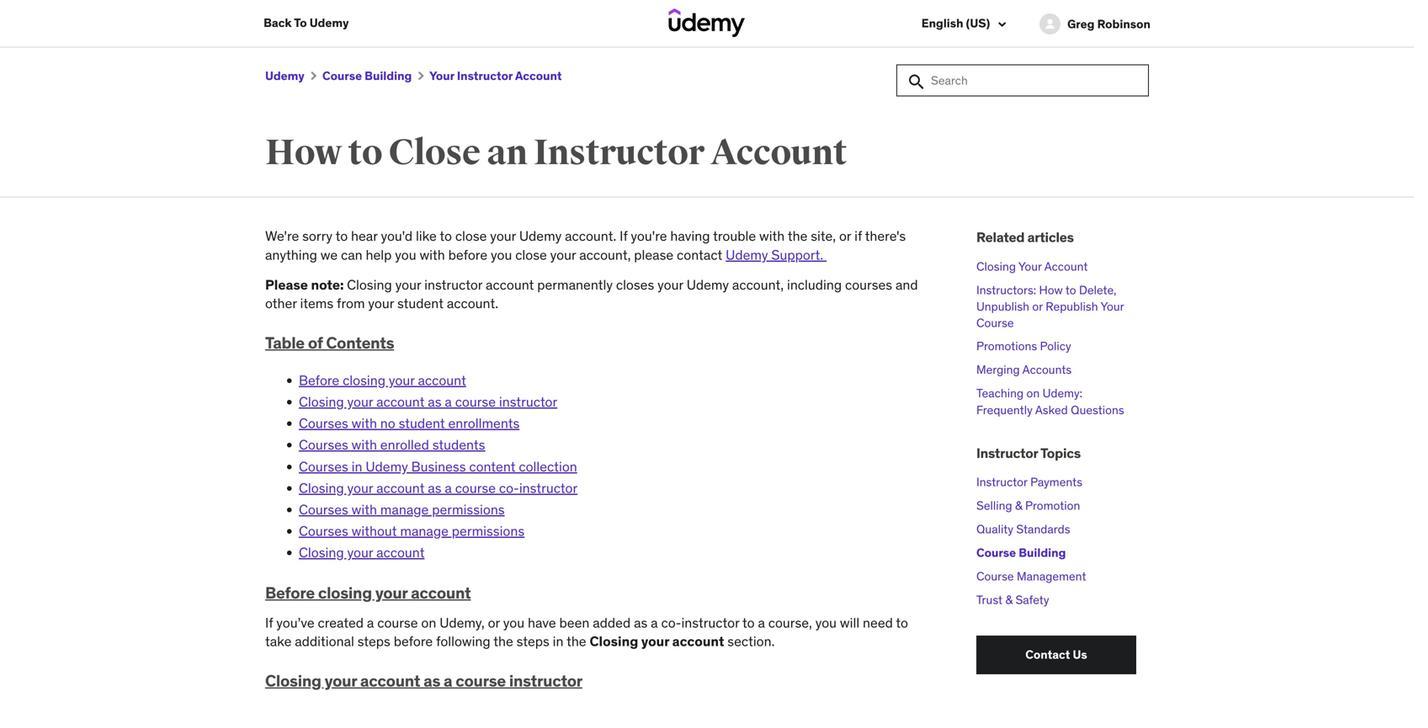 Task type: locate. For each thing, give the bounding box(es) containing it.
0 vertical spatial course building link
[[322, 68, 412, 84]]

1 vertical spatial or
[[1033, 299, 1043, 314]]

co- up closing your account section.
[[661, 614, 682, 631]]

1 vertical spatial in
[[553, 633, 564, 650]]

instructor down like
[[424, 276, 483, 293]]

in down courses with enrolled students "link"
[[352, 458, 362, 475]]

student inside the closing your instructor account permanently closes your udemy account, including courses and other items from your student account.
[[397, 295, 444, 312]]

1 vertical spatial co-
[[661, 614, 682, 631]]

permissions
[[432, 501, 505, 518], [452, 522, 525, 540]]

on up asked
[[1027, 386, 1040, 401]]

account down courses without manage permissions link
[[376, 544, 425, 561]]

1 vertical spatial before
[[265, 583, 315, 603]]

closing
[[343, 372, 386, 389], [318, 583, 372, 603]]

permanently
[[537, 276, 613, 293]]

closing for before closing your account closing your account as a course instructor courses with no student enrollments courses with enrolled students courses in udemy business content collection closing your account as a course co-instructor courses with manage permissions courses without manage permissions closing your account
[[343, 372, 386, 389]]

udemy inside before closing your account closing your account as a course instructor courses with no student enrollments courses with enrolled students courses in udemy business content collection closing your account as a course co-instructor courses with manage permissions courses without manage permissions closing your account
[[366, 458, 408, 475]]

if up take
[[265, 614, 273, 631]]

0 vertical spatial how
[[265, 131, 342, 175]]

1 vertical spatial closing
[[318, 583, 372, 603]]

1 vertical spatial &
[[1006, 592, 1013, 608]]

the
[[788, 227, 808, 245], [494, 633, 513, 650], [567, 633, 586, 650]]

close up permanently
[[515, 246, 547, 264]]

& up quality standards link
[[1015, 498, 1023, 513]]

we're
[[265, 227, 299, 245]]

greg robinson
[[1068, 16, 1151, 31]]

1 vertical spatial how
[[1039, 282, 1063, 298]]

closing inside before closing your account closing your account as a course instructor courses with no student enrollments courses with enrolled students courses in udemy business content collection closing your account as a course co-instructor courses with manage permissions courses without manage permissions closing your account
[[343, 372, 386, 389]]

back to udemy link
[[264, 0, 349, 46]]

1 horizontal spatial before
[[448, 246, 488, 264]]

1 horizontal spatial steps
[[517, 633, 550, 650]]

of
[[308, 333, 323, 353]]

as right added
[[634, 614, 648, 631]]

course down unpublish
[[977, 315, 1014, 331]]

1 vertical spatial account,
[[732, 276, 784, 293]]

a up section.
[[758, 614, 765, 631]]

with
[[759, 227, 785, 245], [420, 246, 445, 264], [352, 415, 377, 432], [352, 436, 377, 454], [352, 501, 377, 518]]

0 horizontal spatial course building link
[[322, 68, 412, 84]]

1 horizontal spatial account.
[[565, 227, 617, 245]]

how inside closing your account instructors: how to delete, unpublish or republish your course promotions policy merging accounts teaching on udemy: frequently asked questions
[[1039, 282, 1063, 298]]

back to udemy
[[264, 15, 349, 30]]

udemy inside the closing your instructor account permanently closes your udemy account, including courses and other items from your student account.
[[687, 276, 729, 293]]

before closing your account closing your account as a course instructor courses with no student enrollments courses with enrolled students courses in udemy business content collection closing your account as a course co-instructor courses with manage permissions courses without manage permissions closing your account
[[299, 372, 578, 561]]

permissions down the content
[[452, 522, 525, 540]]

your down delete,
[[1101, 299, 1124, 314]]

course down before closing your account
[[377, 614, 418, 631]]

0 horizontal spatial account.
[[447, 295, 498, 312]]

1 horizontal spatial how
[[1039, 282, 1063, 298]]

None search field
[[897, 65, 1149, 97]]

to up section.
[[743, 614, 755, 631]]

udemy
[[310, 15, 349, 30], [265, 68, 305, 84], [519, 227, 562, 245], [726, 246, 768, 264], [687, 276, 729, 293], [366, 458, 408, 475]]

manage down courses with manage permissions link
[[400, 522, 449, 540]]

how to close an instructor account main content
[[0, 47, 1414, 713]]

permissions down closing your account as a course co-instructor link
[[432, 501, 505, 518]]

on inside if you've created a course on udemy, or you have been added as a co-instructor to a course, you will need to take additional steps before following the steps in the
[[421, 614, 436, 631]]

students
[[432, 436, 485, 454]]

robinson
[[1098, 16, 1151, 31]]

0 vertical spatial permissions
[[432, 501, 505, 518]]

we're sorry to hear you'd like to close your udemy account. if you're having trouble with the site, or if there's anything we can help you with before you close your account, please contact
[[265, 227, 906, 264]]

student inside before closing your account closing your account as a course instructor courses with no student enrollments courses with enrolled students courses in udemy business content collection closing your account as a course co-instructor courses with manage permissions courses without manage permissions closing your account
[[399, 415, 445, 432]]

trouble
[[713, 227, 756, 245]]

english
[[922, 16, 964, 31]]

items
[[300, 295, 334, 312]]

to
[[348, 131, 382, 175], [336, 227, 348, 245], [440, 227, 452, 245], [1066, 282, 1076, 298], [743, 614, 755, 631], [896, 614, 908, 631]]

0 vertical spatial in
[[352, 458, 362, 475]]

a right created
[[367, 614, 374, 631]]

2 horizontal spatial the
[[788, 227, 808, 245]]

your instructor account link
[[429, 68, 562, 84]]

0 horizontal spatial co-
[[499, 479, 519, 497]]

0 horizontal spatial close
[[455, 227, 487, 245]]

0 horizontal spatial on
[[421, 614, 436, 631]]

in inside if you've created a course on udemy, or you have been added as a co-instructor to a course, you will need to take additional steps before following the steps in the
[[553, 633, 564, 650]]

0 vertical spatial account,
[[579, 246, 631, 264]]

with left the no
[[352, 415, 377, 432]]

co- down the content
[[499, 479, 519, 497]]

how
[[265, 131, 342, 175], [1039, 282, 1063, 298]]

or right udemy,
[[488, 614, 500, 631]]

student down closing your account as a course instructor link
[[399, 415, 445, 432]]

the up support.
[[788, 227, 808, 245]]

2 vertical spatial or
[[488, 614, 500, 631]]

english (us) link
[[922, 15, 1006, 33]]

1 horizontal spatial your
[[1019, 259, 1042, 274]]

course up trust
[[977, 569, 1014, 584]]

0 vertical spatial or
[[839, 227, 851, 245]]

closing your account as a course instructor link
[[299, 393, 558, 410]]

in down have in the left of the page
[[553, 633, 564, 650]]

account, inside the closing your instructor account permanently closes your udemy account, including courses and other items from your student account.
[[732, 276, 784, 293]]

student down like
[[397, 295, 444, 312]]

0 horizontal spatial in
[[352, 458, 362, 475]]

before inside before closing your account closing your account as a course instructor courses with no student enrollments courses with enrolled students courses in udemy business content collection closing your account as a course co-instructor courses with manage permissions courses without manage permissions closing your account
[[299, 372, 339, 389]]

or left republish
[[1033, 299, 1043, 314]]

account up udemy,
[[411, 583, 471, 603]]

course,
[[768, 614, 812, 631]]

0 vertical spatial before
[[299, 372, 339, 389]]

a up enrollments
[[445, 393, 452, 410]]

there's
[[865, 227, 906, 245]]

a up closing your account section.
[[651, 614, 658, 631]]

& right trust
[[1006, 592, 1013, 608]]

created
[[318, 614, 364, 631]]

4 courses from the top
[[299, 501, 348, 518]]

selling
[[977, 498, 1013, 513]]

1 vertical spatial account
[[711, 131, 847, 175]]

on left udemy,
[[421, 614, 436, 631]]

how up republish
[[1039, 282, 1063, 298]]

0 vertical spatial co-
[[499, 479, 519, 497]]

0 vertical spatial your
[[429, 68, 454, 84]]

will
[[840, 614, 860, 631]]

1 vertical spatial manage
[[400, 522, 449, 540]]

closing inside closing your account instructors: how to delete, unpublish or republish your course promotions policy merging accounts teaching on udemy: frequently asked questions
[[977, 259, 1016, 274]]

0 horizontal spatial account,
[[579, 246, 631, 264]]

course building link down back to udemy link
[[322, 68, 412, 84]]

1 horizontal spatial on
[[1027, 386, 1040, 401]]

2 vertical spatial your
[[1101, 299, 1124, 314]]

your right course building
[[429, 68, 454, 84]]

to right need
[[896, 614, 908, 631]]

0 vertical spatial student
[[397, 295, 444, 312]]

co-
[[499, 479, 519, 497], [661, 614, 682, 631]]

0 horizontal spatial account
[[515, 68, 562, 84]]

instructor payments link
[[977, 474, 1083, 490]]

payments
[[1031, 474, 1083, 490]]

closing up created
[[318, 583, 372, 603]]

to up republish
[[1066, 282, 1076, 298]]

before down the of
[[299, 372, 339, 389]]

before
[[448, 246, 488, 264], [394, 633, 433, 650]]

Search search field
[[897, 65, 1149, 97]]

closing down take
[[265, 671, 321, 691]]

udemy up permanently
[[519, 227, 562, 245]]

1 vertical spatial on
[[421, 614, 436, 631]]

1 horizontal spatial if
[[620, 227, 628, 245]]

1 vertical spatial account.
[[447, 295, 498, 312]]

courses
[[845, 276, 893, 293]]

1 horizontal spatial &
[[1015, 498, 1023, 513]]

course right udemy link
[[322, 68, 362, 84]]

other
[[265, 295, 297, 312]]

0 vertical spatial before
[[448, 246, 488, 264]]

2 horizontal spatial or
[[1033, 299, 1043, 314]]

the right 'following'
[[494, 633, 513, 650]]

none search field inside how to close an instructor account "main content"
[[897, 65, 1149, 97]]

if left the you're
[[620, 227, 628, 245]]

how down udemy link
[[265, 131, 342, 175]]

account
[[486, 276, 534, 293], [418, 372, 466, 389], [376, 393, 425, 410], [376, 479, 425, 497], [376, 544, 425, 561], [411, 583, 471, 603], [672, 633, 724, 650], [360, 671, 420, 691]]

account. inside the closing your instructor account permanently closes your udemy account, including courses and other items from your student account.
[[447, 295, 498, 312]]

1 horizontal spatial building
[[1019, 545, 1066, 560]]

udemy down back
[[265, 68, 305, 84]]

before for before closing your account closing your account as a course instructor courses with no student enrollments courses with enrolled students courses in udemy business content collection closing your account as a course co-instructor courses with manage permissions courses without manage permissions closing your account
[[299, 372, 339, 389]]

account left permanently
[[486, 276, 534, 293]]

2 vertical spatial account
[[1045, 259, 1088, 274]]

the down been
[[567, 633, 586, 650]]

close
[[389, 131, 481, 175]]

course down quality
[[977, 545, 1016, 560]]

questions
[[1071, 402, 1125, 417]]

0 horizontal spatial &
[[1006, 592, 1013, 608]]

1 vertical spatial before
[[394, 633, 433, 650]]

account for your instructor account
[[515, 68, 562, 84]]

instructor up closing your account section.
[[682, 614, 740, 631]]

account left section.
[[672, 633, 724, 650]]

to left close
[[348, 131, 382, 175]]

need
[[863, 614, 893, 631]]

the inside we're sorry to hear you'd like to close your udemy account. if you're having trouble with the site, or if there's anything we can help you with before you close your account, please contact
[[788, 227, 808, 245]]

an
[[487, 131, 527, 175]]

including
[[787, 276, 842, 293]]

closing up instructors:
[[977, 259, 1016, 274]]

course inside closing your account instructors: how to delete, unpublish or republish your course promotions policy merging accounts teaching on udemy: frequently asked questions
[[977, 315, 1014, 331]]

udemy down trouble on the top right of the page
[[726, 246, 768, 264]]

1 horizontal spatial or
[[839, 227, 851, 245]]

account up courses with no student enrollments link at the left
[[376, 393, 425, 410]]

as down courses in udemy business content collection 'link'
[[428, 479, 442, 497]]

to
[[294, 15, 307, 30]]

or inside if you've created a course on udemy, or you have been added as a co-instructor to a course, you will need to take additional steps before following the steps in the
[[488, 614, 500, 631]]

steps down created
[[358, 633, 391, 650]]

instructors:
[[977, 282, 1037, 298]]

manage up courses without manage permissions link
[[380, 501, 429, 518]]

2 horizontal spatial your
[[1101, 299, 1124, 314]]

enrollments
[[448, 415, 520, 432]]

0 horizontal spatial how
[[265, 131, 342, 175]]

1 horizontal spatial course building link
[[977, 545, 1066, 560]]

udemy down contact
[[687, 276, 729, 293]]

1 horizontal spatial co-
[[661, 614, 682, 631]]

account inside closing your account instructors: how to delete, unpublish or republish your course promotions policy merging accounts teaching on udemy: frequently asked questions
[[1045, 259, 1088, 274]]

account, inside we're sorry to hear you'd like to close your udemy account. if you're having trouble with the site, or if there's anything we can help you with before you close your account, please contact
[[579, 246, 631, 264]]

a
[[445, 393, 452, 410], [445, 479, 452, 497], [367, 614, 374, 631], [651, 614, 658, 631], [758, 614, 765, 631], [444, 671, 452, 691]]

1 vertical spatial if
[[265, 614, 273, 631]]

before up you've at the bottom
[[265, 583, 315, 603]]

instructor
[[457, 68, 513, 84], [534, 131, 705, 175], [977, 444, 1038, 462], [977, 474, 1028, 490]]

management
[[1017, 569, 1087, 584]]

steps down have in the left of the page
[[517, 633, 550, 650]]

0 horizontal spatial building
[[365, 68, 412, 84]]

udemy,
[[440, 614, 485, 631]]

course building link down quality standards link
[[977, 545, 1066, 560]]

like
[[416, 227, 437, 245]]

instructor topics
[[977, 444, 1081, 462]]

articles
[[1028, 229, 1074, 246]]

closing up from
[[347, 276, 392, 293]]

you'd
[[381, 227, 413, 245]]

0 horizontal spatial or
[[488, 614, 500, 631]]

or left if at right
[[839, 227, 851, 245]]

quality standards link
[[977, 522, 1071, 537]]

contact
[[677, 246, 723, 264]]

1 horizontal spatial in
[[553, 633, 564, 650]]

2 horizontal spatial account
[[1045, 259, 1088, 274]]

before closing your account
[[265, 583, 471, 603]]

account
[[515, 68, 562, 84], [711, 131, 847, 175], [1045, 259, 1088, 274]]

1 horizontal spatial close
[[515, 246, 547, 264]]

note:
[[311, 276, 344, 293]]

as up courses with no student enrollments link at the left
[[428, 393, 442, 410]]

0 vertical spatial if
[[620, 227, 628, 245]]

or inside closing your account instructors: how to delete, unpublish or republish your course promotions policy merging accounts teaching on udemy: frequently asked questions
[[1033, 299, 1043, 314]]

you
[[395, 246, 416, 264], [491, 246, 512, 264], [503, 614, 525, 631], [816, 614, 837, 631]]

1 vertical spatial student
[[399, 415, 445, 432]]

manage
[[380, 501, 429, 518], [400, 522, 449, 540]]

co- inside before closing your account closing your account as a course instructor courses with no student enrollments courses with enrolled students courses in udemy business content collection closing your account as a course co-instructor courses with manage permissions courses without manage permissions closing your account
[[499, 479, 519, 497]]

with up without
[[352, 501, 377, 518]]

account, down udemy support.
[[732, 276, 784, 293]]

udemy support. link
[[726, 246, 827, 264]]

0 vertical spatial account.
[[565, 227, 617, 245]]

closing up closing your account link
[[299, 479, 344, 497]]

0 horizontal spatial if
[[265, 614, 273, 631]]

contents
[[326, 333, 394, 353]]

english (us)
[[922, 16, 993, 31]]

your
[[490, 227, 516, 245], [550, 246, 576, 264], [395, 276, 421, 293], [658, 276, 684, 293], [368, 295, 394, 312], [389, 372, 415, 389], [347, 393, 373, 410], [347, 479, 373, 497], [347, 544, 373, 561], [375, 583, 408, 603], [641, 633, 669, 650], [325, 671, 357, 691]]

you're
[[631, 227, 667, 245]]

instructor inside "instructor payments selling & promotion quality standards course building course management trust & safety"
[[977, 474, 1028, 490]]

following
[[436, 633, 491, 650]]

account, up the closing your instructor account permanently closes your udemy account, including courses and other items from your student account.
[[579, 246, 631, 264]]

your down related articles
[[1019, 259, 1042, 274]]

closing down contents
[[343, 372, 386, 389]]

0 vertical spatial closing
[[343, 372, 386, 389]]

1 vertical spatial close
[[515, 246, 547, 264]]

close right like
[[455, 227, 487, 245]]

before inside we're sorry to hear you'd like to close your udemy account. if you're having trouble with the site, or if there's anything we can help you with before you close your account, please contact
[[448, 246, 488, 264]]

0 horizontal spatial before
[[394, 633, 433, 650]]

having
[[670, 227, 710, 245]]

1 vertical spatial building
[[1019, 545, 1066, 560]]

0 horizontal spatial steps
[[358, 633, 391, 650]]

1 horizontal spatial account,
[[732, 276, 784, 293]]

udemy:
[[1043, 386, 1083, 401]]

course inside if you've created a course on udemy, or you have been added as a co-instructor to a course, you will need to take additional steps before following the steps in the
[[377, 614, 418, 631]]

instructor down have in the left of the page
[[509, 671, 583, 691]]

0 vertical spatial account
[[515, 68, 562, 84]]

udemy down courses with enrolled students "link"
[[366, 458, 408, 475]]

0 vertical spatial on
[[1027, 386, 1040, 401]]

with down like
[[420, 246, 445, 264]]



Task type: describe. For each thing, give the bounding box(es) containing it.
in inside before closing your account closing your account as a course instructor courses with no student enrollments courses with enrolled students courses in udemy business content collection closing your account as a course co-instructor courses with manage permissions courses without manage permissions closing your account
[[352, 458, 362, 475]]

courses with manage permissions link
[[299, 501, 505, 518]]

2 courses from the top
[[299, 436, 348, 454]]

closing your account instructors: how to delete, unpublish or republish your course promotions policy merging accounts teaching on udemy: frequently asked questions
[[977, 259, 1125, 417]]

courses without manage permissions link
[[299, 522, 525, 540]]

closing down the of
[[299, 393, 344, 410]]

please note:
[[265, 276, 347, 293]]

how to close an instructor account
[[265, 131, 847, 175]]

us
[[1073, 647, 1088, 662]]

a down 'following'
[[444, 671, 452, 691]]

closing your account as a course instructor
[[265, 671, 583, 691]]

please
[[265, 276, 308, 293]]

before closing your account link
[[299, 372, 466, 389]]

support.
[[772, 246, 824, 264]]

content
[[469, 458, 516, 475]]

related articles
[[977, 229, 1074, 246]]

a down business
[[445, 479, 452, 497]]

standards
[[1017, 522, 1071, 537]]

instructor payments selling & promotion quality standards course building course management trust & safety
[[977, 474, 1087, 608]]

related
[[977, 229, 1025, 246]]

unpublish
[[977, 299, 1030, 314]]

been
[[559, 614, 590, 631]]

instructor inside the closing your instructor account permanently closes your udemy account, including courses and other items from your student account.
[[424, 276, 483, 293]]

closing inside the closing your instructor account permanently closes your udemy account, including courses and other items from your student account.
[[347, 276, 392, 293]]

without
[[352, 522, 397, 540]]

closing your account link
[[977, 259, 1088, 274]]

republish
[[1046, 299, 1098, 314]]

udemy link
[[265, 68, 305, 84]]

you've
[[276, 614, 315, 631]]

business
[[411, 458, 466, 475]]

courses with no student enrollments link
[[299, 415, 520, 432]]

have
[[528, 614, 556, 631]]

table of contents
[[265, 333, 394, 353]]

teaching on udemy: frequently asked questions link
[[977, 386, 1125, 417]]

and
[[896, 276, 918, 293]]

to inside closing your account instructors: how to delete, unpublish or republish your course promotions policy merging accounts teaching on udemy: frequently asked questions
[[1066, 282, 1076, 298]]

1 vertical spatial your
[[1019, 259, 1042, 274]]

closing for before closing your account
[[318, 583, 372, 603]]

closing down added
[[590, 633, 638, 650]]

anything
[[265, 246, 317, 264]]

account up courses with manage permissions link
[[376, 479, 425, 497]]

instructors: how to delete, unpublish or republish your course link
[[977, 282, 1124, 331]]

if you've created a course on udemy, or you have been added as a co-instructor to a course, you will need to take additional steps before following the steps in the
[[265, 614, 908, 650]]

from
[[337, 295, 365, 312]]

can
[[341, 246, 363, 264]]

take
[[265, 633, 292, 650]]

trust
[[977, 592, 1003, 608]]

no
[[380, 415, 396, 432]]

1 horizontal spatial the
[[567, 633, 586, 650]]

1 vertical spatial permissions
[[452, 522, 525, 540]]

closing your account section.
[[590, 633, 775, 650]]

courses with enrolled students link
[[299, 436, 485, 454]]

account for closing your account instructors: how to delete, unpublish or republish your course promotions policy merging accounts teaching on udemy: frequently asked questions
[[1045, 259, 1088, 274]]

0 vertical spatial close
[[455, 227, 487, 245]]

1 courses from the top
[[299, 415, 348, 432]]

0 vertical spatial building
[[365, 68, 412, 84]]

closing your instructor account permanently closes your udemy account, including courses and other items from your student account.
[[265, 276, 918, 312]]

enrolled
[[380, 436, 429, 454]]

if
[[855, 227, 862, 245]]

teaching
[[977, 386, 1024, 401]]

co- inside if you've created a course on udemy, or you have been added as a co-instructor to a course, you will need to take additional steps before following the steps in the
[[661, 614, 682, 631]]

2 steps from the left
[[517, 633, 550, 650]]

course building
[[322, 68, 412, 84]]

safety
[[1016, 592, 1049, 608]]

closing your account as a course co-instructor link
[[299, 479, 578, 497]]

before inside if you've created a course on udemy, or you have been added as a co-instructor to a course, you will need to take additional steps before following the steps in the
[[394, 633, 433, 650]]

5 courses from the top
[[299, 522, 348, 540]]

course down the content
[[455, 479, 496, 497]]

building inside "instructor payments selling & promotion quality standards course building course management trust & safety"
[[1019, 545, 1066, 560]]

account. inside we're sorry to hear you'd like to close your udemy account. if you're having trouble with the site, or if there's anything we can help you with before you close your account, please contact
[[565, 227, 617, 245]]

contact us
[[1026, 647, 1088, 662]]

if inside if you've created a course on udemy, or you have been added as a co-instructor to a course, you will need to take additional steps before following the steps in the
[[265, 614, 273, 631]]

as inside if you've created a course on udemy, or you have been added as a co-instructor to a course, you will need to take additional steps before following the steps in the
[[634, 614, 648, 631]]

added
[[593, 614, 631, 631]]

0 horizontal spatial the
[[494, 633, 513, 650]]

frequently
[[977, 402, 1033, 417]]

merging
[[977, 362, 1020, 377]]

course management link
[[977, 569, 1087, 584]]

account inside the closing your instructor account permanently closes your udemy account, including courses and other items from your student account.
[[486, 276, 534, 293]]

collection
[[519, 458, 577, 475]]

0 vertical spatial &
[[1015, 498, 1023, 513]]

courses in udemy business content collection link
[[299, 458, 577, 475]]

with left enrolled
[[352, 436, 377, 454]]

or inside we're sorry to hear you'd like to close your udemy account. if you're having trouble with the site, or if there's anything we can help you with before you close your account, please contact
[[839, 227, 851, 245]]

1 horizontal spatial account
[[711, 131, 847, 175]]

instructor down collection on the bottom left of the page
[[519, 479, 578, 497]]

contact us button
[[977, 636, 1137, 674]]

1 steps from the left
[[358, 633, 391, 650]]

to up can
[[336, 227, 348, 245]]

hear
[[351, 227, 378, 245]]

back
[[264, 15, 292, 30]]

on inside closing your account instructors: how to delete, unpublish or republish your course promotions policy merging accounts teaching on udemy: frequently asked questions
[[1027, 386, 1040, 401]]

course down 'following'
[[456, 671, 506, 691]]

trust & safety link
[[977, 592, 1049, 608]]

udemy support.
[[726, 246, 827, 264]]

closing up before closing your account
[[299, 544, 344, 561]]

asked
[[1035, 402, 1068, 417]]

(us)
[[966, 16, 990, 31]]

instructor up enrollments
[[499, 393, 558, 410]]

to right like
[[440, 227, 452, 245]]

as down 'following'
[[424, 671, 440, 691]]

udemy right "to"
[[310, 15, 349, 30]]

closing your account link
[[299, 544, 425, 561]]

instructor inside if you've created a course on udemy, or you have been added as a co-instructor to a course, you will need to take additional steps before following the steps in the
[[682, 614, 740, 631]]

account up closing your account as a course instructor link
[[418, 372, 466, 389]]

accounts
[[1023, 362, 1072, 377]]

if inside we're sorry to hear you'd like to close your udemy account. if you're having trouble with the site, or if there's anything we can help you with before you close your account, please contact
[[620, 227, 628, 245]]

with up udemy support.
[[759, 227, 785, 245]]

site,
[[811, 227, 836, 245]]

merging accounts link
[[977, 362, 1072, 377]]

before for before closing your account
[[265, 583, 315, 603]]

course up enrollments
[[455, 393, 496, 410]]

sorry
[[302, 227, 333, 245]]

promotions policy link
[[977, 339, 1072, 354]]

1 vertical spatial course building link
[[977, 545, 1066, 560]]

account down created
[[360, 671, 420, 691]]

greg
[[1068, 16, 1095, 31]]

0 vertical spatial manage
[[380, 501, 429, 518]]

udemy inside we're sorry to hear you'd like to close your udemy account. if you're having trouble with the site, or if there's anything we can help you with before you close your account, please contact
[[519, 227, 562, 245]]

table
[[265, 333, 305, 353]]

topics
[[1041, 444, 1081, 462]]

3 courses from the top
[[299, 458, 348, 475]]

greg robinson image
[[1040, 13, 1061, 35]]

section.
[[728, 633, 775, 650]]

promotion
[[1025, 498, 1080, 513]]

0 horizontal spatial your
[[429, 68, 454, 84]]

additional
[[295, 633, 354, 650]]



Task type: vqa. For each thing, say whether or not it's contained in the screenshot.
the udemy support. link on the right of the page
yes



